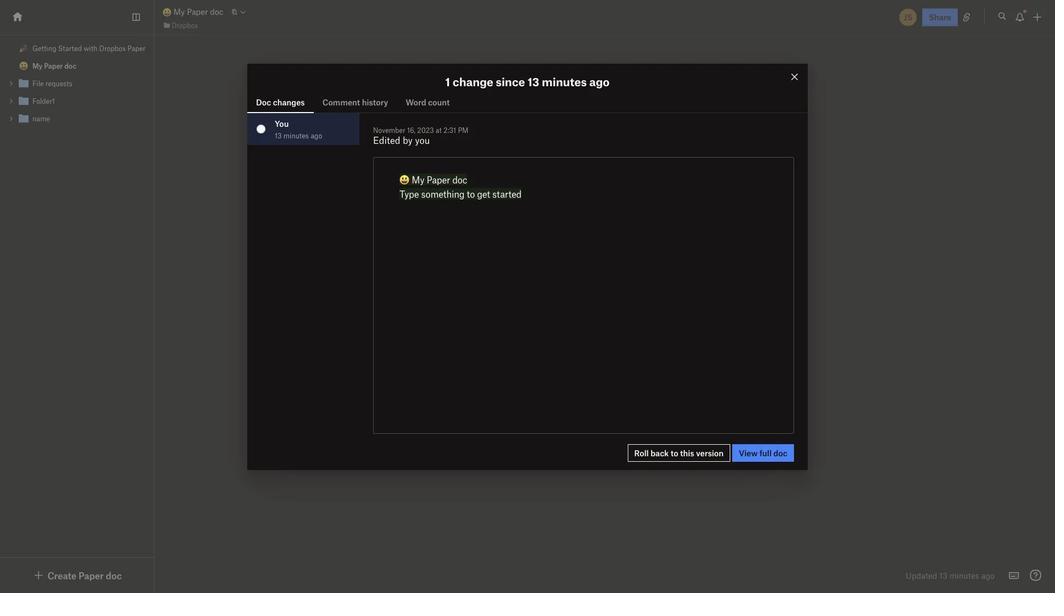 Task type: locate. For each thing, give the bounding box(es) containing it.
minutes right updated
[[950, 571, 979, 581]]

0 horizontal spatial 13
[[275, 131, 282, 140]]

to left this
[[671, 448, 678, 458]]

0 horizontal spatial ago
[[311, 131, 322, 140]]

list item
[[0, 75, 154, 92], [0, 92, 154, 110], [0, 110, 154, 128]]

2 vertical spatial ago
[[981, 571, 995, 581]]

changes
[[273, 97, 305, 107]]

dropbox link
[[163, 20, 198, 31]]

1 vertical spatial to
[[671, 448, 678, 458]]

at
[[436, 126, 442, 134]]

create paper doc button
[[32, 569, 122, 583]]

1 horizontal spatial my
[[174, 7, 185, 17]]

2 horizontal spatial ago
[[981, 571, 995, 581]]

13 right updated
[[939, 571, 947, 581]]

1 horizontal spatial my paper doc
[[171, 7, 223, 17]]

0 vertical spatial to
[[467, 188, 475, 200]]

0 horizontal spatial dropbox
[[99, 44, 126, 52]]

1 list item from the top
[[0, 75, 154, 92]]

0 vertical spatial 😃
[[400, 174, 408, 185]]

my paper doc
[[171, 7, 223, 17], [32, 62, 76, 70]]

1 vertical spatial my
[[32, 62, 42, 70]]

paper right create
[[79, 570, 104, 581]]

count
[[428, 97, 450, 107]]

pm
[[458, 126, 468, 134]]

history
[[362, 97, 388, 107]]

since
[[496, 74, 525, 88]]

minutes
[[542, 74, 587, 88], [283, 131, 309, 140], [950, 571, 979, 581]]

my paper doc down getting
[[32, 62, 76, 70]]

13 for you 13 minutes ago
[[275, 131, 282, 140]]

dig image
[[32, 569, 45, 583]]

my paper doc inside / contents list
[[32, 62, 76, 70]]

minutes right since
[[542, 74, 587, 88]]

create paper doc
[[47, 570, 122, 581]]

you
[[415, 134, 430, 146]]

1 horizontal spatial my paper doc link
[[163, 6, 223, 18]]

😃 inside heading
[[353, 262, 375, 290]]

1 vertical spatial 😃
[[353, 262, 375, 290]]

0 vertical spatial 13
[[528, 74, 539, 88]]

my paper doc up dropbox link
[[171, 7, 223, 17]]

0 vertical spatial ago
[[589, 74, 610, 88]]

something
[[421, 188, 465, 200]]

1 change since 13 minutes ago
[[445, 74, 610, 88]]

dropbox
[[171, 21, 198, 29], [99, 44, 126, 52]]

minutes for updated 13 minutes ago
[[950, 571, 979, 581]]

minutes down you
[[283, 131, 309, 140]]

type
[[400, 188, 419, 200]]

view full doc
[[739, 448, 788, 458]]

tab list containing doc changes
[[247, 91, 808, 113]]

word
[[406, 97, 426, 107]]

my paper doc link down started on the left
[[0, 57, 154, 75]]

1 horizontal spatial 😃
[[400, 174, 408, 185]]

2 horizontal spatial my
[[412, 174, 424, 185]]

0 vertical spatial my paper doc
[[171, 7, 223, 17]]

dropbox inside / contents list
[[99, 44, 126, 52]]

2 vertical spatial my
[[412, 174, 424, 185]]

0 horizontal spatial 😃
[[353, 262, 375, 290]]

0 vertical spatial dropbox
[[171, 21, 198, 29]]

edited
[[373, 134, 400, 146]]

1 horizontal spatial minutes
[[542, 74, 587, 88]]

paper right with
[[128, 44, 146, 52]]

2 vertical spatial 13
[[939, 571, 947, 581]]

share
[[929, 12, 951, 22]]

2023
[[417, 126, 434, 134]]

my right grinning face with big eyes icon
[[32, 62, 42, 70]]

0 vertical spatial minutes
[[542, 74, 587, 88]]

to left get
[[467, 188, 475, 200]]

2:31
[[444, 126, 456, 134]]

doc
[[256, 97, 271, 107]]

started
[[58, 44, 82, 52]]

doc right full
[[774, 448, 788, 458]]

paper
[[187, 7, 208, 17], [128, 44, 146, 52], [44, 62, 63, 70], [427, 174, 450, 185], [79, 570, 104, 581]]

dropbox right with
[[99, 44, 126, 52]]

my paper doc link up dropbox link
[[163, 6, 223, 18]]

js button
[[898, 7, 918, 27]]

js
[[904, 12, 913, 22]]

my right grinning face with big eyes image
[[174, 7, 185, 17]]

tab list
[[247, 91, 808, 113]]

this
[[680, 448, 694, 458]]

2 vertical spatial minutes
[[950, 571, 979, 581]]

1 horizontal spatial dropbox
[[171, 21, 198, 29]]

0 horizontal spatial my paper doc link
[[0, 57, 154, 75]]

13
[[528, 74, 539, 88], [275, 131, 282, 140], [939, 571, 947, 581]]

my up type
[[412, 174, 424, 185]]

13 right since
[[528, 74, 539, 88]]

3 list item from the top
[[0, 110, 154, 128]]

paper up something
[[427, 174, 450, 185]]

doc inside popup button
[[774, 448, 788, 458]]

my
[[174, 7, 185, 17], [32, 62, 42, 70], [412, 174, 424, 185]]

you 13 minutes ago
[[275, 119, 322, 140]]

doc
[[210, 7, 223, 17], [64, 62, 76, 70], [452, 174, 467, 185], [774, 448, 788, 458], [106, 570, 122, 581]]

0 horizontal spatial to
[[467, 188, 475, 200]]

😃
[[400, 174, 408, 185], [353, 262, 375, 290]]

november 16, 2023 at 2:31 pm edited by you
[[373, 126, 468, 146]]

1 horizontal spatial to
[[671, 448, 678, 458]]

dropbox down grinning face with big eyes image
[[171, 21, 198, 29]]

to inside popup button
[[671, 448, 678, 458]]

doc inside 😃 my paper doc type something to get started
[[452, 174, 467, 185]]

minutes inside the you 13 minutes ago
[[283, 131, 309, 140]]

0 horizontal spatial minutes
[[283, 131, 309, 140]]

ago
[[589, 74, 610, 88], [311, 131, 322, 140], [981, 571, 995, 581]]

to
[[467, 188, 475, 200], [671, 448, 678, 458]]

😃 my paper doc type something to get started
[[400, 174, 522, 200]]

1 vertical spatial 13
[[275, 131, 282, 140]]

0 vertical spatial my
[[174, 7, 185, 17]]

😃 inside 😃 my paper doc type something to get started
[[400, 174, 408, 185]]

13 down you
[[275, 131, 282, 140]]

16,
[[407, 126, 416, 134]]

1 vertical spatial dropbox
[[99, 44, 126, 52]]

ago inside the you 13 minutes ago
[[311, 131, 322, 140]]

2 horizontal spatial 13
[[939, 571, 947, 581]]

getting
[[32, 44, 56, 52]]

roll
[[634, 448, 649, 458]]

/ contents list
[[0, 40, 154, 128]]

you tab list
[[247, 113, 359, 470]]

1 horizontal spatial 13
[[528, 74, 539, 88]]

1 vertical spatial my paper doc
[[32, 62, 76, 70]]

doc right create
[[106, 570, 122, 581]]

paper up dropbox link
[[187, 7, 208, 17]]

13 inside the you 13 minutes ago
[[275, 131, 282, 140]]

view full doc button
[[732, 445, 794, 462]]

0 vertical spatial my paper doc link
[[163, 6, 223, 18]]

1 vertical spatial ago
[[311, 131, 322, 140]]

share button
[[922, 9, 958, 26]]

my paper doc link
[[163, 6, 223, 18], [0, 57, 154, 75]]

2 horizontal spatial minutes
[[950, 571, 979, 581]]

doc down started on the left
[[64, 62, 76, 70]]

1 vertical spatial minutes
[[283, 131, 309, 140]]

paper down getting
[[44, 62, 63, 70]]

doc up something
[[452, 174, 467, 185]]

1 horizontal spatial ago
[[589, 74, 610, 88]]

0 horizontal spatial my
[[32, 62, 42, 70]]

0 horizontal spatial my paper doc
[[32, 62, 76, 70]]



Task type: describe. For each thing, give the bounding box(es) containing it.
😃 for 😃 my paper doc type something to get started
[[400, 174, 408, 185]]

by
[[403, 134, 413, 146]]

comment history
[[322, 97, 388, 107]]

doc right grinning face with big eyes image
[[210, 7, 223, 17]]

create
[[47, 570, 76, 581]]

getting started with dropbox paper
[[32, 44, 146, 52]]

roll back to this version
[[634, 448, 724, 458]]

updated
[[906, 571, 937, 581]]

paper inside 'popup button'
[[79, 570, 104, 581]]

updated 13 minutes ago
[[906, 571, 995, 581]]

1 vertical spatial my paper doc link
[[0, 57, 154, 75]]

😃 heading
[[353, 262, 809, 290]]

you
[[275, 119, 289, 128]]

my inside 😃 my paper doc type something to get started
[[412, 174, 424, 185]]

13 for updated 13 minutes ago
[[939, 571, 947, 581]]

minutes for you 13 minutes ago
[[283, 131, 309, 140]]

paper inside 😃 my paper doc type something to get started
[[427, 174, 450, 185]]

ago for updated 13 minutes ago
[[981, 571, 995, 581]]

version
[[696, 448, 724, 458]]

😃 for 😃
[[353, 262, 375, 290]]

ago for you 13 minutes ago
[[311, 131, 322, 140]]

with
[[84, 44, 97, 52]]

started
[[492, 188, 522, 200]]

view
[[739, 448, 758, 458]]

grinning face with big eyes image
[[19, 62, 28, 70]]

roll back to this version button
[[628, 445, 730, 462]]

november
[[373, 126, 405, 134]]

doc inside 'popup button'
[[106, 570, 122, 581]]

my inside / contents list
[[32, 62, 42, 70]]

to inside 😃 my paper doc type something to get started
[[467, 188, 475, 200]]

party popper image
[[19, 44, 28, 53]]

doc inside / contents list
[[64, 62, 76, 70]]

getting started with dropbox paper link
[[0, 40, 154, 57]]

comment
[[322, 97, 360, 107]]

grinning face with big eyes image
[[163, 8, 171, 17]]

full
[[760, 448, 772, 458]]

doc changes
[[256, 97, 305, 107]]

get
[[477, 188, 490, 200]]

back
[[651, 448, 669, 458]]

2 list item from the top
[[0, 92, 154, 110]]

change
[[453, 74, 493, 88]]

1
[[445, 74, 450, 88]]

word count
[[406, 97, 450, 107]]



Task type: vqa. For each thing, say whether or not it's contained in the screenshot.
top My
yes



